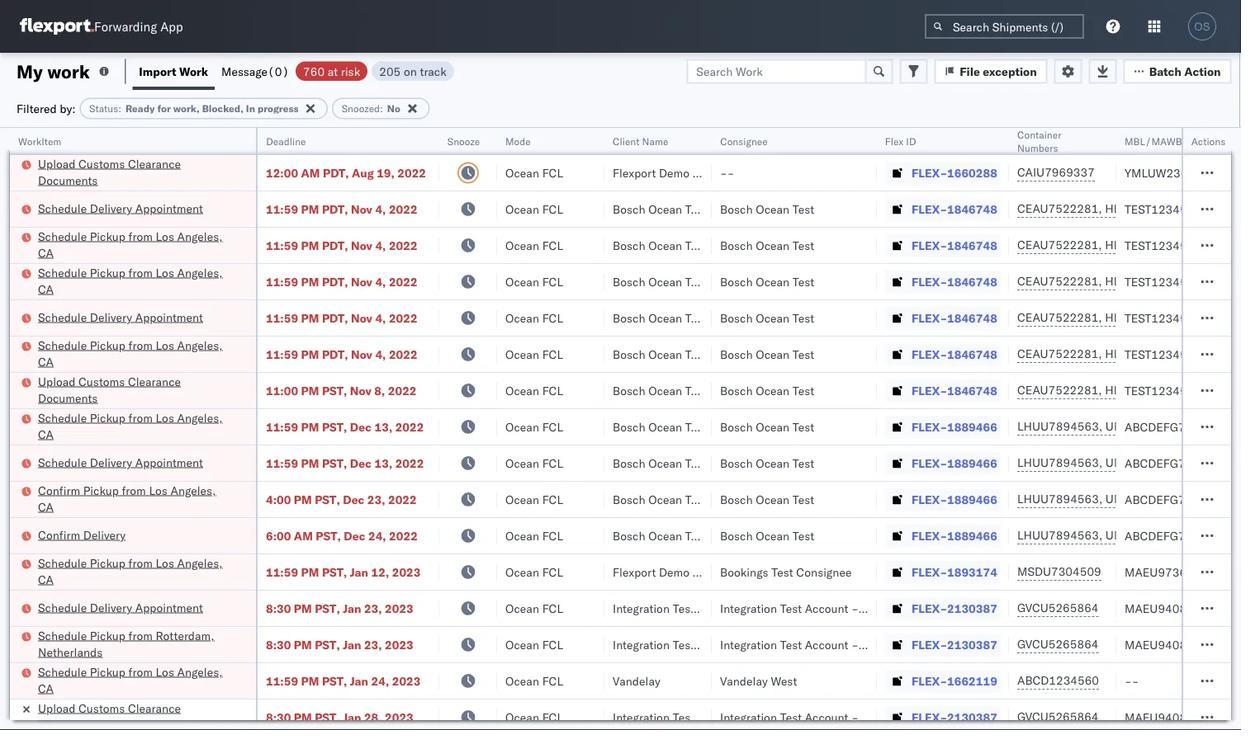 Task type: locate. For each thing, give the bounding box(es) containing it.
2023
[[392, 565, 421, 580], [385, 602, 414, 616], [385, 638, 414, 652], [392, 674, 421, 689], [385, 711, 414, 725]]

flexport demo consignee for bookings
[[613, 565, 748, 580]]

numbers for mbl/mawb numbers
[[1185, 135, 1226, 147]]

confirm pickup from los angeles, ca link
[[38, 483, 235, 516]]

flex-1846748 button
[[885, 198, 1001, 221], [885, 198, 1001, 221], [885, 234, 1001, 257], [885, 234, 1001, 257], [885, 270, 1001, 294], [885, 270, 1001, 294], [885, 307, 1001, 330], [885, 307, 1001, 330], [885, 343, 1001, 366], [885, 343, 1001, 366], [885, 380, 1001, 403], [885, 380, 1001, 403]]

from for schedule pickup from rotterdam, netherlands 'link' on the left bottom of page
[[128, 629, 153, 643]]

pdt, for schedule pickup from los angeles, ca link for 6th schedule pickup from los angeles, ca button from the bottom of the page
[[322, 238, 348, 253]]

flex-2130387 up flex-1662119
[[912, 638, 998, 652]]

3 upload from the top
[[38, 702, 76, 716]]

4 ocean fcl from the top
[[505, 275, 563, 289]]

2 customs from the top
[[79, 375, 125, 389]]

760
[[303, 64, 325, 78]]

4 hlxu6269489, from the top
[[1105, 311, 1190, 325]]

4 schedule pickup from los angeles, ca from the top
[[38, 411, 223, 442]]

0 vertical spatial 24,
[[368, 529, 386, 543]]

delivery for 11:59 pm pst, dec 13, 2022
[[90, 455, 132, 470]]

8:30 pm pst, jan 23, 2023 for schedule pickup from rotterdam, netherlands
[[266, 638, 414, 652]]

10 fcl from the top
[[542, 493, 563, 507]]

3 account from the top
[[805, 711, 849, 725]]

test
[[685, 202, 707, 216], [793, 202, 815, 216], [685, 238, 707, 253], [793, 238, 815, 253], [685, 275, 707, 289], [793, 275, 815, 289], [685, 311, 707, 325], [793, 311, 815, 325], [685, 347, 707, 362], [793, 347, 815, 362], [685, 384, 707, 398], [793, 384, 815, 398], [685, 420, 707, 434], [793, 420, 815, 434], [685, 456, 707, 471], [793, 456, 815, 471], [685, 493, 707, 507], [793, 493, 815, 507], [685, 529, 707, 543], [793, 529, 815, 543], [772, 565, 793, 580], [780, 602, 802, 616], [780, 638, 802, 652], [780, 711, 802, 725]]

4 ca from the top
[[38, 427, 54, 442]]

0 vertical spatial confirm
[[38, 484, 80, 498]]

integration up vandelay west at bottom
[[720, 638, 777, 652]]

in
[[246, 102, 255, 115]]

2 1846748 from the top
[[947, 238, 998, 253]]

pickup inside schedule pickup from rotterdam, netherlands
[[90, 629, 125, 643]]

23, up the 6:00 am pst, dec 24, 2022
[[367, 493, 385, 507]]

12 fcl from the top
[[542, 565, 563, 580]]

flex-1893174
[[912, 565, 998, 580]]

2 vertical spatial 23,
[[364, 638, 382, 652]]

8:30 pm pst, jan 23, 2023 up the 11:59 pm pst, jan 24, 2023
[[266, 638, 414, 652]]

integration down bookings
[[720, 602, 777, 616]]

8,
[[374, 384, 385, 398]]

8:30 for schedule pickup from rotterdam, netherlands
[[266, 638, 291, 652]]

11:59 for 6th schedule pickup from los angeles, ca button from the bottom of the page
[[266, 238, 298, 253]]

batch action button
[[1124, 59, 1232, 84]]

gvcu5265864 down msdu7304509
[[1018, 601, 1099, 616]]

11:59 pm pst, dec 13, 2022 down the 11:00 pm pst, nov 8, 2022
[[266, 420, 424, 434]]

1 vertical spatial account
[[805, 638, 849, 652]]

jan for schedule pickup from rotterdam, netherlands 'link' on the left bottom of page
[[343, 638, 361, 652]]

6 schedule pickup from los angeles, ca button from the top
[[38, 664, 235, 699]]

risk
[[341, 64, 360, 78]]

schedule for 1st schedule delivery appointment button from the bottom of the page
[[38, 601, 87, 615]]

gvcu5265864 down abcd1234560
[[1018, 710, 1099, 725]]

1 lhuu7894563, from the top
[[1018, 420, 1103, 434]]

confirm
[[38, 484, 80, 498], [38, 528, 80, 543]]

1 vertical spatial upload
[[38, 375, 76, 389]]

jan left the 12,
[[350, 565, 368, 580]]

message
[[221, 64, 268, 78]]

gvcu5265864 up abcd1234560
[[1018, 638, 1099, 652]]

2 vertical spatial 2130387
[[947, 711, 998, 725]]

maeu9408431
[[1125, 602, 1208, 616], [1125, 638, 1208, 652], [1125, 711, 1208, 725]]

pdt, for schedule delivery appointment link related to third schedule delivery appointment button from the bottom
[[322, 311, 348, 325]]

3 schedule from the top
[[38, 266, 87, 280]]

0 vertical spatial integration test account - karl lagerfeld
[[720, 602, 935, 616]]

ceau7522281, for 6th schedule pickup from los angeles, ca button from the bottom of the page
[[1018, 238, 1102, 252]]

1 vertical spatial upload customs clearance documents
[[38, 375, 181, 406]]

dec
[[350, 420, 372, 434], [350, 456, 372, 471], [343, 493, 365, 507], [344, 529, 365, 543]]

1 11:59 pm pst, dec 13, 2022 from the top
[[266, 420, 424, 434]]

1 vertical spatial karl
[[862, 638, 883, 652]]

from inside confirm pickup from los angeles, ca
[[122, 484, 146, 498]]

integration test account - karl lagerfeld down west
[[720, 711, 935, 725]]

ca for 3rd schedule pickup from los angeles, ca button
[[38, 355, 54, 369]]

0 vertical spatial lagerfeld
[[886, 602, 935, 616]]

demo down name
[[659, 166, 690, 180]]

2 flex-1889466 from the top
[[912, 456, 998, 471]]

1 vertical spatial customs
[[79, 375, 125, 389]]

24, up the 12,
[[368, 529, 386, 543]]

2 2130387 from the top
[[947, 638, 998, 652]]

ceau7522281, hlxu6269489, hlxu803 for fifth schedule pickup from los angeles, ca button from the bottom of the page
[[1018, 274, 1241, 289]]

13, down 8,
[[375, 420, 392, 434]]

2 vertical spatial upload
[[38, 702, 76, 716]]

0 vertical spatial karl
[[862, 602, 883, 616]]

pst, down 11:59 pm pst, jan 12, 2023 at the bottom left
[[315, 602, 340, 616]]

-- right abcd1234560
[[1125, 674, 1139, 689]]

5 schedule pickup from los angeles, ca button from the top
[[38, 555, 235, 590]]

account
[[805, 602, 849, 616], [805, 638, 849, 652], [805, 711, 849, 725]]

test123456
[[1125, 202, 1195, 216], [1125, 238, 1195, 253], [1125, 275, 1195, 289], [1125, 311, 1195, 325], [1125, 347, 1195, 362], [1125, 384, 1195, 398]]

0 vertical spatial account
[[805, 602, 849, 616]]

jan up the 11:59 pm pst, jan 24, 2023
[[343, 638, 361, 652]]

0 vertical spatial 23,
[[367, 493, 385, 507]]

ca for 6th schedule pickup from los angeles, ca button from the bottom of the page
[[38, 246, 54, 260]]

8:30 pm pst, jan 28, 2023
[[266, 711, 414, 725]]

2 vertical spatial upload customs clearance documents link
[[38, 701, 235, 731]]

integration test account - karl lagerfeld up west
[[720, 638, 935, 652]]

resize handle column header
[[236, 128, 256, 731], [420, 128, 439, 731], [477, 128, 497, 731], [585, 128, 605, 731], [692, 128, 712, 731], [857, 128, 877, 731], [989, 128, 1009, 731], [1097, 128, 1117, 731], [1212, 128, 1231, 731]]

flex-2130387 down flex-1893174
[[912, 602, 998, 616]]

schedule pickup from los angeles, ca
[[38, 229, 223, 260], [38, 266, 223, 296], [38, 338, 223, 369], [38, 411, 223, 442], [38, 556, 223, 587], [38, 665, 223, 696]]

ocean fcl
[[505, 166, 563, 180], [505, 202, 563, 216], [505, 238, 563, 253], [505, 275, 563, 289], [505, 311, 563, 325], [505, 347, 563, 362], [505, 384, 563, 398], [505, 420, 563, 434], [505, 456, 563, 471], [505, 493, 563, 507], [505, 529, 563, 543], [505, 565, 563, 580], [505, 602, 563, 616], [505, 638, 563, 652], [505, 674, 563, 689], [505, 711, 563, 725]]

2 clearance from the top
[[128, 375, 181, 389]]

hlxu803 for upload customs clearance documents button for 11:00 pm pst, nov 8, 2022
[[1193, 383, 1241, 398]]

mbl/mawb numbers button
[[1117, 131, 1241, 148]]

8 11:59 from the top
[[266, 565, 298, 580]]

resize handle column header for consignee
[[857, 128, 877, 731]]

0 vertical spatial documents
[[38, 173, 98, 187]]

am right 12:00
[[301, 166, 320, 180]]

:
[[118, 102, 121, 115], [380, 102, 383, 115]]

1 maeu9408431 from the top
[[1125, 602, 1208, 616]]

0 vertical spatial 11:59 pm pst, dec 13, 2022
[[266, 420, 424, 434]]

schedule pickup from los angeles, ca link for fifth schedule pickup from los angeles, ca button from the bottom of the page
[[38, 265, 235, 298]]

2023 for 1st schedule delivery appointment button from the bottom of the page
[[385, 602, 414, 616]]

los for 3rd schedule pickup from los angeles, ca button
[[156, 338, 174, 353]]

deadline
[[266, 135, 306, 147]]

flex
[[885, 135, 904, 147]]

container numbers button
[[1009, 125, 1100, 154]]

0 vertical spatial flex-2130387
[[912, 602, 998, 616]]

2023 right the 12,
[[392, 565, 421, 580]]

ceau7522281, hlxu6269489, hlxu803 for 6th schedule pickup from los angeles, ca button from the bottom of the page
[[1018, 238, 1241, 252]]

2 ocean fcl from the top
[[505, 202, 563, 216]]

at
[[328, 64, 338, 78]]

confirm down confirm pickup from los angeles, ca
[[38, 528, 80, 543]]

2023 up 8:30 pm pst, jan 28, 2023 at the bottom of page
[[392, 674, 421, 689]]

pdt, for upload customs clearance documents link for 12:00 am pdt, aug 19, 2022
[[323, 166, 349, 180]]

customs for 12:00 am pdt, aug 19, 2022
[[79, 157, 125, 171]]

integration test account - karl lagerfeld for schedule pickup from rotterdam, netherlands
[[720, 638, 935, 652]]

ymluw236679313
[[1125, 166, 1231, 180]]

2 vertical spatial maeu9408431
[[1125, 711, 1208, 725]]

progress
[[258, 102, 299, 115]]

karl for schedule pickup from rotterdam, netherlands
[[862, 638, 883, 652]]

schedule inside schedule pickup from rotterdam, netherlands
[[38, 629, 87, 643]]

my
[[17, 60, 43, 83]]

2 vertical spatial account
[[805, 711, 849, 725]]

1 1889466 from the top
[[947, 420, 998, 434]]

1 11:59 from the top
[[266, 202, 298, 216]]

6 11:59 from the top
[[266, 420, 298, 434]]

2 uetu5238478 from the top
[[1106, 456, 1186, 470]]

3 karl from the top
[[862, 711, 883, 725]]

netherlands
[[38, 645, 103, 660]]

1 vertical spatial upload customs clearance documents link
[[38, 374, 235, 407]]

dec up the 6:00 am pst, dec 24, 2022
[[343, 493, 365, 507]]

karl
[[862, 602, 883, 616], [862, 638, 883, 652], [862, 711, 883, 725]]

schedule for schedule pickup from rotterdam, netherlands button
[[38, 629, 87, 643]]

1 vertical spatial 2130387
[[947, 638, 998, 652]]

los for fourth schedule pickup from los angeles, ca button from the top of the page
[[156, 411, 174, 425]]

hlxu803
[[1193, 202, 1241, 216], [1193, 238, 1241, 252], [1193, 274, 1241, 289], [1193, 311, 1241, 325], [1193, 347, 1241, 361], [1193, 383, 1241, 398]]

1 horizontal spatial vandelay
[[720, 674, 768, 689]]

schedule delivery appointment link for second schedule delivery appointment button from the bottom of the page
[[38, 455, 203, 471]]

3 11:59 pm pdt, nov 4, 2022 from the top
[[266, 275, 418, 289]]

numbers down container
[[1018, 142, 1058, 154]]

0 vertical spatial am
[[301, 166, 320, 180]]

24, for 2022
[[368, 529, 386, 543]]

4 schedule pickup from los angeles, ca button from the top
[[38, 410, 235, 445]]

confirm for confirm delivery
[[38, 528, 80, 543]]

2 vertical spatial integration
[[720, 711, 777, 725]]

1 vertical spatial 23,
[[364, 602, 382, 616]]

lagerfeld down flex-1662119
[[886, 711, 935, 725]]

flex-1889466 button
[[885, 416, 1001, 439], [885, 416, 1001, 439], [885, 452, 1001, 475], [885, 452, 1001, 475], [885, 489, 1001, 512], [885, 489, 1001, 512], [885, 525, 1001, 548], [885, 525, 1001, 548]]

ca inside confirm pickup from los angeles, ca
[[38, 500, 54, 515]]

11:59 pm pst, dec 13, 2022 up the 4:00 pm pst, dec 23, 2022
[[266, 456, 424, 471]]

integration for schedule pickup from rotterdam, netherlands
[[720, 638, 777, 652]]

schedule pickup from rotterdam, netherlands button
[[38, 628, 235, 663]]

schedule delivery appointment for schedule delivery appointment link corresponding to 1st schedule delivery appointment button from the bottom of the page
[[38, 601, 203, 615]]

blocked,
[[202, 102, 244, 115]]

0 horizontal spatial :
[[118, 102, 121, 115]]

4 11:59 from the top
[[266, 311, 298, 325]]

vandelay
[[613, 674, 661, 689], [720, 674, 768, 689]]

lagerfeld
[[886, 602, 935, 616], [886, 638, 935, 652], [886, 711, 935, 725]]

1 vertical spatial maeu9408431
[[1125, 638, 1208, 652]]

ca
[[38, 246, 54, 260], [38, 282, 54, 296], [38, 355, 54, 369], [38, 427, 54, 442], [38, 500, 54, 515], [38, 573, 54, 587], [38, 682, 54, 696]]

0 vertical spatial --
[[720, 166, 735, 180]]

upload customs clearance documents button
[[38, 156, 235, 190], [38, 374, 235, 408]]

integration down vandelay west at bottom
[[720, 711, 777, 725]]

documents
[[38, 173, 98, 187], [38, 391, 98, 406], [38, 718, 98, 731]]

am for pst,
[[294, 529, 313, 543]]

1 vertical spatial flex-2130387
[[912, 638, 998, 652]]

0 vertical spatial clearance
[[128, 157, 181, 171]]

8 flex- from the top
[[912, 420, 947, 434]]

1 vertical spatial integration
[[720, 638, 777, 652]]

1 horizontal spatial :
[[380, 102, 383, 115]]

8:30 up the 11:59 pm pst, jan 24, 2023
[[266, 638, 291, 652]]

confirm for confirm pickup from los angeles, ca
[[38, 484, 80, 498]]

23, for rotterdam,
[[364, 638, 382, 652]]

schedule delivery appointment for first schedule delivery appointment button from the top of the page's schedule delivery appointment link
[[38, 201, 203, 216]]

dec down the 11:00 pm pst, nov 8, 2022
[[350, 420, 372, 434]]

2 lagerfeld from the top
[[886, 638, 935, 652]]

2 vertical spatial lagerfeld
[[886, 711, 935, 725]]

demo left bookings
[[659, 565, 690, 580]]

ceau7522281, for third schedule delivery appointment button from the bottom
[[1018, 311, 1102, 325]]

2130387 down '1662119'
[[947, 711, 998, 725]]

am right 6:00
[[294, 529, 313, 543]]

2023 down the 12,
[[385, 602, 414, 616]]

4 hlxu803 from the top
[[1193, 311, 1241, 325]]

schedule
[[38, 201, 87, 216], [38, 229, 87, 244], [38, 266, 87, 280], [38, 310, 87, 325], [38, 338, 87, 353], [38, 411, 87, 425], [38, 455, 87, 470], [38, 556, 87, 571], [38, 601, 87, 615], [38, 629, 87, 643], [38, 665, 87, 680]]

8:30 pm pst, jan 23, 2023 down 11:59 pm pst, jan 12, 2023 at the bottom left
[[266, 602, 414, 616]]

11:59 pm pdt, nov 4, 2022
[[266, 202, 418, 216], [266, 238, 418, 253], [266, 275, 418, 289], [266, 311, 418, 325], [266, 347, 418, 362]]

2023 for schedule pickup from rotterdam, netherlands button
[[385, 638, 414, 652]]

0 vertical spatial upload customs clearance documents button
[[38, 156, 235, 190]]

mode
[[505, 135, 531, 147]]

0 vertical spatial upload customs clearance documents link
[[38, 156, 235, 189]]

2 vertical spatial documents
[[38, 718, 98, 731]]

schedule pickup from los angeles, ca link
[[38, 228, 235, 261], [38, 265, 235, 298], [38, 337, 235, 370], [38, 410, 235, 443], [38, 555, 235, 588], [38, 664, 235, 697]]

: for snoozed
[[380, 102, 383, 115]]

abcd1234560
[[1018, 674, 1099, 688]]

confirm inside button
[[38, 528, 80, 543]]

numbers inside container numbers
[[1018, 142, 1058, 154]]

6 fcl from the top
[[542, 347, 563, 362]]

1889466
[[947, 420, 998, 434], [947, 456, 998, 471], [947, 493, 998, 507], [947, 529, 998, 543]]

upload customs clearance documents button for 12:00 am pdt, aug 19, 2022
[[38, 156, 235, 190]]

flex- for schedule pickup from los angeles, ca link corresponding to fifth schedule pickup from los angeles, ca button from the bottom of the page
[[912, 275, 947, 289]]

for
[[157, 102, 171, 115]]

: left no
[[380, 102, 383, 115]]

bookings
[[720, 565, 769, 580]]

2022
[[398, 166, 426, 180], [389, 202, 418, 216], [389, 238, 418, 253], [389, 275, 418, 289], [389, 311, 418, 325], [389, 347, 418, 362], [388, 384, 417, 398], [395, 420, 424, 434], [395, 456, 424, 471], [388, 493, 417, 507], [389, 529, 418, 543]]

1 ceau7522281, from the top
[[1018, 202, 1102, 216]]

1 2130387 from the top
[[947, 602, 998, 616]]

4 flex- from the top
[[912, 275, 947, 289]]

1 integration from the top
[[720, 602, 777, 616]]

work
[[179, 64, 208, 78]]

schedule for fourth schedule pickup from los angeles, ca button from the top of the page
[[38, 411, 87, 425]]

flex-1846748
[[912, 202, 998, 216], [912, 238, 998, 253], [912, 275, 998, 289], [912, 311, 998, 325], [912, 347, 998, 362], [912, 384, 998, 398]]

0 vertical spatial upload customs clearance documents
[[38, 157, 181, 187]]

1 vandelay from the left
[[613, 674, 661, 689]]

8:30 down the 11:59 pm pst, jan 24, 2023
[[266, 711, 291, 725]]

flex id
[[885, 135, 916, 147]]

pst, up the 6:00 am pst, dec 24, 2022
[[315, 493, 340, 507]]

jan down 11:59 pm pst, jan 12, 2023 at the bottom left
[[343, 602, 361, 616]]

clearance for 11:00 pm pst, nov 8, 2022
[[128, 375, 181, 389]]

0 vertical spatial customs
[[79, 157, 125, 171]]

flex-2130387 for schedule delivery appointment
[[912, 602, 998, 616]]

forwarding app link
[[20, 18, 183, 35]]

numbers up ymluw236679313
[[1185, 135, 1226, 147]]

flex-2130387 button
[[885, 598, 1001, 621], [885, 598, 1001, 621], [885, 634, 1001, 657], [885, 634, 1001, 657], [885, 707, 1001, 730], [885, 707, 1001, 730]]

0 vertical spatial demo
[[659, 166, 690, 180]]

filtered
[[17, 101, 57, 116]]

1 vertical spatial upload customs clearance documents button
[[38, 374, 235, 408]]

2 vertical spatial customs
[[79, 702, 125, 716]]

2 schedule pickup from los angeles, ca link from the top
[[38, 265, 235, 298]]

1 horizontal spatial numbers
[[1185, 135, 1226, 147]]

5 ocean fcl from the top
[[505, 311, 563, 325]]

2 11:59 from the top
[[266, 238, 298, 253]]

vandelay for vandelay west
[[720, 674, 768, 689]]

2 ceau7522281, from the top
[[1018, 238, 1102, 252]]

confirm inside confirm pickup from los angeles, ca
[[38, 484, 80, 498]]

ocean
[[505, 166, 539, 180], [505, 202, 539, 216], [648, 202, 682, 216], [756, 202, 790, 216], [505, 238, 539, 253], [648, 238, 682, 253], [756, 238, 790, 253], [505, 275, 539, 289], [648, 275, 682, 289], [756, 275, 790, 289], [505, 311, 539, 325], [648, 311, 682, 325], [756, 311, 790, 325], [505, 347, 539, 362], [648, 347, 682, 362], [756, 347, 790, 362], [505, 384, 539, 398], [648, 384, 682, 398], [756, 384, 790, 398], [505, 420, 539, 434], [648, 420, 682, 434], [756, 420, 790, 434], [505, 456, 539, 471], [648, 456, 682, 471], [756, 456, 790, 471], [505, 493, 539, 507], [648, 493, 682, 507], [756, 493, 790, 507], [505, 529, 539, 543], [648, 529, 682, 543], [756, 529, 790, 543], [505, 565, 539, 580], [505, 602, 539, 616], [505, 638, 539, 652], [505, 674, 539, 689], [505, 711, 539, 725]]

-- down consignee button
[[720, 166, 735, 180]]

7 schedule from the top
[[38, 455, 87, 470]]

resize handle column header for flex id
[[989, 128, 1009, 731]]

1 vertical spatial clearance
[[128, 375, 181, 389]]

appointment
[[135, 201, 203, 216], [135, 310, 203, 325], [135, 455, 203, 470], [135, 601, 203, 615]]

confirm pickup from los angeles, ca button
[[38, 483, 235, 517]]

4:00
[[266, 493, 291, 507]]

1 vertical spatial flexport
[[613, 565, 656, 580]]

3 flex- from the top
[[912, 238, 947, 253]]

4 lhuu7894563, uetu5238478 from the top
[[1018, 529, 1186, 543]]

1 vertical spatial lagerfeld
[[886, 638, 935, 652]]

schedule for 6th schedule pickup from los angeles, ca button from the top
[[38, 665, 87, 680]]

confirm up confirm delivery
[[38, 484, 80, 498]]

1 vertical spatial 13,
[[375, 456, 392, 471]]

0 horizontal spatial vandelay
[[613, 674, 661, 689]]

forwarding app
[[94, 19, 183, 34]]

1 hlxu803 from the top
[[1193, 202, 1241, 216]]

1 karl from the top
[[862, 602, 883, 616]]

ceau7522281, for fifth schedule pickup from los angeles, ca button from the bottom of the page
[[1018, 274, 1102, 289]]

23, down the 12,
[[364, 602, 382, 616]]

13, up the 4:00 pm pst, dec 23, 2022
[[375, 456, 392, 471]]

5 ca from the top
[[38, 500, 54, 515]]

msdu7304509
[[1018, 565, 1102, 579]]

client name
[[613, 135, 668, 147]]

los for 6th schedule pickup from los angeles, ca button from the bottom of the page
[[156, 229, 174, 244]]

schedule for fifth schedule pickup from los angeles, ca button
[[38, 556, 87, 571]]

9 schedule from the top
[[38, 601, 87, 615]]

lhuu7894563,
[[1018, 420, 1103, 434], [1018, 456, 1103, 470], [1018, 492, 1103, 507], [1018, 529, 1103, 543]]

1 vertical spatial 8:30 pm pst, jan 23, 2023
[[266, 638, 414, 652]]

schedule pickup from los angeles, ca button
[[38, 228, 235, 263], [38, 265, 235, 299], [38, 337, 235, 372], [38, 410, 235, 445], [38, 555, 235, 590], [38, 664, 235, 699]]

hlxu6269489, for 3rd schedule pickup from los angeles, ca button
[[1105, 347, 1190, 361]]

upload for 12:00 am pdt, aug 19, 2022
[[38, 157, 76, 171]]

1 documents from the top
[[38, 173, 98, 187]]

0 vertical spatial 8:30
[[266, 602, 291, 616]]

24,
[[368, 529, 386, 543], [371, 674, 389, 689]]

2 vertical spatial integration test account - karl lagerfeld
[[720, 711, 935, 725]]

1 vertical spatial 11:59 pm pst, dec 13, 2022
[[266, 456, 424, 471]]

2 vertical spatial 8:30
[[266, 711, 291, 725]]

flex-1660288 button
[[885, 161, 1001, 185], [885, 161, 1001, 185]]

maeu9408431 for schedule pickup from rotterdam, netherlands
[[1125, 638, 1208, 652]]

exception
[[983, 64, 1037, 78]]

12 flex- from the top
[[912, 565, 947, 580]]

3 schedule delivery appointment button from the top
[[38, 455, 203, 473]]

2130387 down 1893174
[[947, 602, 998, 616]]

jan for schedule pickup from los angeles, ca link related to 6th schedule pickup from los angeles, ca button from the top
[[350, 674, 368, 689]]

0 vertical spatial 13,
[[375, 420, 392, 434]]

2 vertical spatial upload customs clearance documents
[[38, 702, 181, 731]]

mbl/mawb numbers
[[1125, 135, 1226, 147]]

numbers
[[1185, 135, 1226, 147], [1018, 142, 1058, 154]]

flex-
[[912, 166, 947, 180], [912, 202, 947, 216], [912, 238, 947, 253], [912, 275, 947, 289], [912, 311, 947, 325], [912, 347, 947, 362], [912, 384, 947, 398], [912, 420, 947, 434], [912, 456, 947, 471], [912, 493, 947, 507], [912, 529, 947, 543], [912, 565, 947, 580], [912, 602, 947, 616], [912, 638, 947, 652], [912, 674, 947, 689], [912, 711, 947, 725]]

8:30 down 6:00
[[266, 602, 291, 616]]

0 vertical spatial upload
[[38, 157, 76, 171]]

0 vertical spatial flexport demo consignee
[[613, 166, 748, 180]]

pst, left 8,
[[322, 384, 347, 398]]

ca for "confirm pickup from los angeles, ca" button
[[38, 500, 54, 515]]

2023 for 6th schedule pickup from los angeles, ca button from the top
[[392, 674, 421, 689]]

1 vertical spatial 24,
[[371, 674, 389, 689]]

integration test account - karl lagerfeld down bookings test consignee at the bottom right of the page
[[720, 602, 935, 616]]

jan up 28,
[[350, 674, 368, 689]]

ceau7522281, hlxu6269489, hlxu803 for third schedule delivery appointment button from the bottom
[[1018, 311, 1241, 325]]

4,
[[375, 202, 386, 216], [375, 238, 386, 253], [375, 275, 386, 289], [375, 311, 386, 325], [375, 347, 386, 362]]

1 lhuu7894563, uetu5238478 from the top
[[1018, 420, 1186, 434]]

Search Shipments (/) text field
[[925, 14, 1084, 39]]

message (0)
[[221, 64, 289, 78]]

11:59 for fourth schedule pickup from los angeles, ca button from the top of the page
[[266, 420, 298, 434]]

23, up the 11:59 pm pst, jan 24, 2023
[[364, 638, 382, 652]]

3 flex-1846748 from the top
[[912, 275, 998, 289]]

1 test123456 from the top
[[1125, 202, 1195, 216]]

1 customs from the top
[[79, 157, 125, 171]]

lagerfeld up flex-1662119
[[886, 638, 935, 652]]

schedule pickup from los angeles, ca link for 6th schedule pickup from los angeles, ca button from the bottom of the page
[[38, 228, 235, 261]]

los inside confirm pickup from los angeles, ca
[[149, 484, 168, 498]]

4 test123456 from the top
[[1125, 311, 1195, 325]]

3 fcl from the top
[[542, 238, 563, 253]]

1 appointment from the top
[[135, 201, 203, 216]]

0 vertical spatial 8:30 pm pst, jan 23, 2023
[[266, 602, 414, 616]]

2 vertical spatial karl
[[862, 711, 883, 725]]

2023 up the 11:59 pm pst, jan 24, 2023
[[385, 638, 414, 652]]

24, up 28,
[[371, 674, 389, 689]]

1 vertical spatial integration test account - karl lagerfeld
[[720, 638, 935, 652]]

6 schedule from the top
[[38, 411, 87, 425]]

bosch
[[613, 202, 645, 216], [720, 202, 753, 216], [613, 238, 645, 253], [720, 238, 753, 253], [613, 275, 645, 289], [720, 275, 753, 289], [613, 311, 645, 325], [720, 311, 753, 325], [613, 347, 645, 362], [720, 347, 753, 362], [613, 384, 645, 398], [720, 384, 753, 398], [613, 420, 645, 434], [720, 420, 753, 434], [613, 456, 645, 471], [720, 456, 753, 471], [613, 493, 645, 507], [720, 493, 753, 507], [613, 529, 645, 543], [720, 529, 753, 543]]

1 vertical spatial --
[[1125, 674, 1139, 689]]

: left ready
[[118, 102, 121, 115]]

2 vertical spatial clearance
[[128, 702, 181, 716]]

pst, up the 11:59 pm pst, jan 24, 2023
[[315, 638, 340, 652]]

1 vertical spatial gvcu5265864
[[1018, 638, 1099, 652]]

11:59 pm pst, dec 13, 2022
[[266, 420, 424, 434], [266, 456, 424, 471]]

consignee inside button
[[720, 135, 768, 147]]

from inside schedule pickup from rotterdam, netherlands
[[128, 629, 153, 643]]

flex-2130387 down flex-1662119
[[912, 711, 998, 725]]

0 vertical spatial maeu9408431
[[1125, 602, 1208, 616]]

lagerfeld down flex-1893174
[[886, 602, 935, 616]]

1 vertical spatial demo
[[659, 565, 690, 580]]

caiu7969337
[[1018, 165, 1095, 180]]

1 vertical spatial flexport demo consignee
[[613, 565, 748, 580]]

2 schedule pickup from los angeles, ca button from the top
[[38, 265, 235, 299]]

2 upload customs clearance documents link from the top
[[38, 374, 235, 407]]

4 ceau7522281, hlxu6269489, hlxu803 from the top
[[1018, 311, 1241, 325]]

0 horizontal spatial numbers
[[1018, 142, 1058, 154]]

3 gvcu5265864 from the top
[[1018, 710, 1099, 725]]

1 vertical spatial 8:30
[[266, 638, 291, 652]]

karl for schedule delivery appointment
[[862, 602, 883, 616]]

1 demo from the top
[[659, 166, 690, 180]]

delivery for 11:59 pm pdt, nov 4, 2022
[[90, 201, 132, 216]]

2 hlxu803 from the top
[[1193, 238, 1241, 252]]

0 vertical spatial gvcu5265864
[[1018, 601, 1099, 616]]

6 hlxu6269489, from the top
[[1105, 383, 1190, 398]]

2130387 up '1662119'
[[947, 638, 998, 652]]

pst, down the 6:00 am pst, dec 24, 2022
[[322, 565, 347, 580]]

1662119
[[947, 674, 998, 689]]

4 schedule delivery appointment button from the top
[[38, 600, 203, 618]]

0 vertical spatial flexport
[[613, 166, 656, 180]]

1 account from the top
[[805, 602, 849, 616]]

1 vertical spatial confirm
[[38, 528, 80, 543]]

2 gvcu5265864 from the top
[[1018, 638, 1099, 652]]

11 flex- from the top
[[912, 529, 947, 543]]

on
[[404, 64, 417, 78]]

0 vertical spatial integration
[[720, 602, 777, 616]]

11:59 for fifth schedule pickup from los angeles, ca button from the bottom of the page
[[266, 275, 298, 289]]

documents for 11:00
[[38, 391, 98, 406]]

action
[[1185, 64, 1221, 78]]

2 schedule pickup from los angeles, ca from the top
[[38, 266, 223, 296]]

0 vertical spatial 2130387
[[947, 602, 998, 616]]

pst, up 8:30 pm pst, jan 28, 2023 at the bottom of page
[[322, 674, 347, 689]]

9 flex- from the top
[[912, 456, 947, 471]]

2130387
[[947, 602, 998, 616], [947, 638, 998, 652], [947, 711, 998, 725]]

flex-2130387
[[912, 602, 998, 616], [912, 638, 998, 652], [912, 711, 998, 725]]

2 appointment from the top
[[135, 310, 203, 325]]

pst, down the 11:59 pm pst, jan 24, 2023
[[315, 711, 340, 725]]

hlxu6269489, for 6th schedule pickup from los angeles, ca button from the bottom of the page
[[1105, 238, 1190, 252]]

1 1846748 from the top
[[947, 202, 998, 216]]

1 horizontal spatial --
[[1125, 674, 1139, 689]]

los
[[156, 229, 174, 244], [156, 266, 174, 280], [156, 338, 174, 353], [156, 411, 174, 425], [149, 484, 168, 498], [156, 556, 174, 571], [156, 665, 174, 680]]

2 vertical spatial flex-2130387
[[912, 711, 998, 725]]

1 vertical spatial documents
[[38, 391, 98, 406]]

6 ca from the top
[[38, 573, 54, 587]]

flex-1662119 button
[[885, 670, 1001, 693], [885, 670, 1001, 693]]

0 horizontal spatial --
[[720, 166, 735, 180]]

1 vertical spatial am
[[294, 529, 313, 543]]

upload customs clearance documents link for 12:00 am pdt, aug 19, 2022
[[38, 156, 235, 189]]

demo for -
[[659, 166, 690, 180]]

1 upload from the top
[[38, 157, 76, 171]]

integration for schedule delivery appointment
[[720, 602, 777, 616]]

import
[[139, 64, 176, 78]]

4 schedule delivery appointment link from the top
[[38, 600, 203, 617]]

9 ocean fcl from the top
[[505, 456, 563, 471]]

upload customs clearance documents link
[[38, 156, 235, 189], [38, 374, 235, 407], [38, 701, 235, 731]]

2 vertical spatial gvcu5265864
[[1018, 710, 1099, 725]]



Task type: describe. For each thing, give the bounding box(es) containing it.
client name button
[[605, 131, 695, 148]]

2023 right 28,
[[385, 711, 414, 725]]

1846748 for fifth schedule pickup from los angeles, ca button from the bottom of the page
[[947, 275, 998, 289]]

3 upload customs clearance documents from the top
[[38, 702, 181, 731]]

documents for 12:00
[[38, 173, 98, 187]]

import work
[[139, 64, 208, 78]]

file
[[960, 64, 980, 78]]

from for schedule pickup from los angeles, ca link related to 6th schedule pickup from los angeles, ca button from the top
[[128, 665, 153, 680]]

12,
[[371, 565, 389, 580]]

pst, down the 4:00 pm pst, dec 23, 2022
[[316, 529, 341, 543]]

1 uetu5238478 from the top
[[1106, 420, 1186, 434]]

11:59 for third schedule delivery appointment button from the bottom
[[266, 311, 298, 325]]

os
[[1195, 20, 1210, 33]]

dec up the 4:00 pm pst, dec 23, 2022
[[350, 456, 372, 471]]

7 11:59 from the top
[[266, 456, 298, 471]]

4 fcl from the top
[[542, 275, 563, 289]]

schedule delivery appointment link for first schedule delivery appointment button from the top of the page
[[38, 200, 203, 217]]

flex- for the confirm pickup from los angeles, ca link
[[912, 493, 947, 507]]

3 2130387 from the top
[[947, 711, 998, 725]]

3 schedule pickup from los angeles, ca from the top
[[38, 338, 223, 369]]

4 flex-1889466 from the top
[[912, 529, 998, 543]]

os button
[[1184, 7, 1222, 45]]

3 flex-2130387 from the top
[[912, 711, 998, 725]]

ca for fifth schedule pickup from los angeles, ca button
[[38, 573, 54, 587]]

flex-2130387 for schedule pickup from rotterdam, netherlands
[[912, 638, 998, 652]]

3 integration test account - karl lagerfeld from the top
[[720, 711, 935, 725]]

(0)
[[268, 64, 289, 78]]

pdt, for schedule pickup from los angeles, ca link associated with 3rd schedule pickup from los angeles, ca button
[[322, 347, 348, 362]]

no
[[387, 102, 400, 115]]

6:00 am pst, dec 24, 2022
[[266, 529, 418, 543]]

schedule delivery appointment for schedule delivery appointment link related to third schedule delivery appointment button from the bottom
[[38, 310, 203, 325]]

205 on track
[[379, 64, 447, 78]]

demo for bookings
[[659, 565, 690, 580]]

client
[[613, 135, 640, 147]]

workitem
[[18, 135, 61, 147]]

28,
[[364, 711, 382, 725]]

6 ocean fcl from the top
[[505, 347, 563, 362]]

3 flex-1889466 from the top
[[912, 493, 998, 507]]

1 abcdefg78456546 from the top
[[1125, 420, 1236, 434]]

11:59 pm pst, jan 12, 2023
[[266, 565, 421, 580]]

resize handle column header for client name
[[692, 128, 712, 731]]

19,
[[377, 166, 395, 180]]

rotterdam,
[[156, 629, 214, 643]]

resize handle column header for deadline
[[420, 128, 439, 731]]

track
[[420, 64, 447, 78]]

12 ocean fcl from the top
[[505, 565, 563, 580]]

3 upload customs clearance documents link from the top
[[38, 701, 235, 731]]

work,
[[173, 102, 200, 115]]

snoozed : no
[[342, 102, 400, 115]]

3 ocean fcl from the top
[[505, 238, 563, 253]]

schedule pickup from los angeles, ca link for fifth schedule pickup from los angeles, ca button
[[38, 555, 235, 588]]

11:59 for 6th schedule pickup from los angeles, ca button from the top
[[266, 674, 298, 689]]

1846748 for 6th schedule pickup from los angeles, ca button from the bottom of the page
[[947, 238, 998, 253]]

pdt, for schedule pickup from los angeles, ca link corresponding to fifth schedule pickup from los angeles, ca button from the bottom of the page
[[322, 275, 348, 289]]

hlxu803 for 6th schedule pickup from los angeles, ca button from the bottom of the page
[[1193, 238, 1241, 252]]

11:59 pm pst, jan 24, 2023
[[266, 674, 421, 689]]

2130387 for schedule delivery appointment
[[947, 602, 998, 616]]

3 4, from the top
[[375, 275, 386, 289]]

9 fcl from the top
[[542, 456, 563, 471]]

workitem button
[[10, 131, 240, 148]]

15 ocean fcl from the top
[[505, 674, 563, 689]]

4 11:59 pm pdt, nov 4, 2022 from the top
[[266, 311, 418, 325]]

upload for 11:00 pm pst, nov 8, 2022
[[38, 375, 76, 389]]

schedule for third schedule delivery appointment button from the bottom
[[38, 310, 87, 325]]

5 schedule pickup from los angeles, ca from the top
[[38, 556, 223, 587]]

4 1889466 from the top
[[947, 529, 998, 543]]

3 1889466 from the top
[[947, 493, 998, 507]]

5 fcl from the top
[[542, 311, 563, 325]]

from for fifth schedule pickup from los angeles, ca button's schedule pickup from los angeles, ca link
[[128, 556, 153, 571]]

mode button
[[497, 131, 588, 148]]

forwarding
[[94, 19, 157, 34]]

6 1846748 from the top
[[947, 384, 998, 398]]

my work
[[17, 60, 90, 83]]

flex- for schedule delivery appointment link related to third schedule delivery appointment button from the bottom
[[912, 311, 947, 325]]

from for schedule pickup from los angeles, ca link associated with 3rd schedule pickup from los angeles, ca button
[[128, 338, 153, 353]]

2 11:59 pm pdt, nov 4, 2022 from the top
[[266, 238, 418, 253]]

11 fcl from the top
[[542, 529, 563, 543]]

1 11:59 pm pdt, nov 4, 2022 from the top
[[266, 202, 418, 216]]

batch action
[[1149, 64, 1221, 78]]

schedule pickup from los angeles, ca link for 3rd schedule pickup from los angeles, ca button
[[38, 337, 235, 370]]

1 schedule delivery appointment button from the top
[[38, 200, 203, 218]]

12:00
[[266, 166, 298, 180]]

am for pdt,
[[301, 166, 320, 180]]

flex- for schedule pickup from los angeles, ca link associated with 3rd schedule pickup from los angeles, ca button
[[912, 347, 947, 362]]

4:00 pm pst, dec 23, 2022
[[266, 493, 417, 507]]

lagerfeld for schedule delivery appointment
[[886, 602, 935, 616]]

ceau7522281, for upload customs clearance documents button for 11:00 pm pst, nov 8, 2022
[[1018, 383, 1102, 398]]

ca for fourth schedule pickup from los angeles, ca button from the top of the page
[[38, 427, 54, 442]]

ready
[[125, 102, 155, 115]]

760 at risk
[[303, 64, 360, 78]]

3 lagerfeld from the top
[[886, 711, 935, 725]]

hlxu6269489, for fifth schedule pickup from los angeles, ca button from the bottom of the page
[[1105, 274, 1190, 289]]

status : ready for work, blocked, in progress
[[89, 102, 299, 115]]

10 ocean fcl from the top
[[505, 493, 563, 507]]

12:00 am pdt, aug 19, 2022
[[266, 166, 426, 180]]

6 schedule pickup from los angeles, ca from the top
[[38, 665, 223, 696]]

filtered by:
[[17, 101, 76, 116]]

1 13, from the top
[[375, 420, 392, 434]]

container numbers
[[1018, 128, 1062, 154]]

14 ocean fcl from the top
[[505, 638, 563, 652]]

1893174
[[947, 565, 998, 580]]

upload customs clearance documents link for 11:00 pm pst, nov 8, 2022
[[38, 374, 235, 407]]

flex- for upload customs clearance documents link for 12:00 am pdt, aug 19, 2022
[[912, 166, 947, 180]]

flex id button
[[877, 131, 993, 148]]

205
[[379, 64, 401, 78]]

16 fcl from the top
[[542, 711, 563, 725]]

2023 for fifth schedule pickup from los angeles, ca button
[[392, 565, 421, 580]]

confirm pickup from los angeles, ca
[[38, 484, 216, 515]]

work
[[47, 60, 90, 83]]

7 fcl from the top
[[542, 384, 563, 398]]

resize handle column header for workitem
[[236, 128, 256, 731]]

lagerfeld for schedule pickup from rotterdam, netherlands
[[886, 638, 935, 652]]

vandelay west
[[720, 674, 797, 689]]

3 clearance from the top
[[128, 702, 181, 716]]

app
[[160, 19, 183, 34]]

flexport. image
[[20, 18, 94, 35]]

4 abcdefg78456546 from the top
[[1125, 529, 1236, 543]]

6:00
[[266, 529, 291, 543]]

snooze
[[448, 135, 480, 147]]

schedule for second schedule delivery appointment button from the bottom of the page
[[38, 455, 87, 470]]

hlxu803 for third schedule delivery appointment button from the bottom
[[1193, 311, 1241, 325]]

4 flex-1846748 from the top
[[912, 311, 998, 325]]

11:00 pm pst, nov 8, 2022
[[266, 384, 417, 398]]

bookings test consignee
[[720, 565, 852, 580]]

mbl/mawb
[[1125, 135, 1182, 147]]

2 1889466 from the top
[[947, 456, 998, 471]]

hlxu803 for fifth schedule pickup from los angeles, ca button from the bottom of the page
[[1193, 274, 1241, 289]]

account for schedule pickup from rotterdam, netherlands
[[805, 638, 849, 652]]

consignee button
[[712, 131, 861, 148]]

1 hlxu6269489, from the top
[[1105, 202, 1190, 216]]

15 fcl from the top
[[542, 674, 563, 689]]

5 flex-1846748 from the top
[[912, 347, 998, 362]]

flex- for fifth schedule pickup from los angeles, ca button's schedule pickup from los angeles, ca link
[[912, 565, 947, 580]]

aug
[[352, 166, 374, 180]]

flex-1662119
[[912, 674, 998, 689]]

integration test account - karl lagerfeld for schedule delivery appointment
[[720, 602, 935, 616]]

schedule delivery appointment link for 1st schedule delivery appointment button from the bottom of the page
[[38, 600, 203, 617]]

flex- for schedule pickup from los angeles, ca link related to 6th schedule pickup from los angeles, ca button from the top
[[912, 674, 947, 689]]

1 flex-1846748 from the top
[[912, 202, 998, 216]]

1 flex-1889466 from the top
[[912, 420, 998, 434]]

file exception
[[960, 64, 1037, 78]]

container
[[1018, 128, 1062, 141]]

upload customs clearance documents button for 11:00 pm pst, nov 8, 2022
[[38, 374, 235, 408]]

3 customs from the top
[[79, 702, 125, 716]]

13 fcl from the top
[[542, 602, 563, 616]]

1 ceau7522281, hlxu6269489, hlxu803 from the top
[[1018, 202, 1241, 216]]

gvcu5265864 for schedule pickup from rotterdam, netherlands
[[1018, 638, 1099, 652]]

3 integration from the top
[[720, 711, 777, 725]]

2 13, from the top
[[375, 456, 392, 471]]

gvcu5265864 for schedule delivery appointment
[[1018, 601, 1099, 616]]

schedule pickup from rotterdam, netherlands link
[[38, 628, 235, 661]]

11:00
[[266, 384, 298, 398]]

los for "confirm pickup from los angeles, ca" button
[[149, 484, 168, 498]]

2 lhuu7894563, from the top
[[1018, 456, 1103, 470]]

actions
[[1192, 135, 1226, 147]]

ca for 6th schedule pickup from los angeles, ca button from the top
[[38, 682, 54, 696]]

flexport for --
[[613, 166, 656, 180]]

16 flex- from the top
[[912, 711, 947, 725]]

23, for los
[[367, 493, 385, 507]]

maeu9736123
[[1125, 565, 1208, 580]]

1 4, from the top
[[375, 202, 386, 216]]

7 ocean fcl from the top
[[505, 384, 563, 398]]

snoozed
[[342, 102, 380, 115]]

schedule for fifth schedule pickup from los angeles, ca button from the bottom of the page
[[38, 266, 87, 280]]

3 abcdefg78456546 from the top
[[1125, 493, 1236, 507]]

9 resize handle column header from the left
[[1212, 128, 1231, 731]]

schedule pickup from rotterdam, netherlands
[[38, 629, 214, 660]]

3 lhuu7894563, uetu5238478 from the top
[[1018, 492, 1186, 507]]

8 ocean fcl from the top
[[505, 420, 563, 434]]

schedule delivery appointment link for third schedule delivery appointment button from the bottom
[[38, 309, 203, 326]]

flexport for bookings test consignee
[[613, 565, 656, 580]]

by:
[[60, 101, 76, 116]]

13 ocean fcl from the top
[[505, 602, 563, 616]]

1846748 for 3rd schedule pickup from los angeles, ca button
[[947, 347, 998, 362]]

name
[[642, 135, 668, 147]]

id
[[906, 135, 916, 147]]

dec up 11:59 pm pst, jan 12, 2023 at the bottom left
[[344, 529, 365, 543]]

account for schedule delivery appointment
[[805, 602, 849, 616]]

2 11:59 pm pst, dec 13, 2022 from the top
[[266, 456, 424, 471]]

confirm delivery button
[[38, 527, 126, 546]]

batch
[[1149, 64, 1182, 78]]

schedule for 6th schedule pickup from los angeles, ca button from the bottom of the page
[[38, 229, 87, 244]]

from for the confirm pickup from los angeles, ca link
[[122, 484, 146, 498]]

2 schedule delivery appointment button from the top
[[38, 309, 203, 327]]

5 11:59 pm pdt, nov 4, 2022 from the top
[[266, 347, 418, 362]]

pickup inside confirm pickup from los angeles, ca
[[83, 484, 119, 498]]

2 lhuu7894563, uetu5238478 from the top
[[1018, 456, 1186, 470]]

3 appointment from the top
[[135, 455, 203, 470]]

confirm delivery link
[[38, 527, 126, 544]]

3 documents from the top
[[38, 718, 98, 731]]

import work button
[[132, 53, 215, 90]]

: for status
[[118, 102, 121, 115]]

2 flex- from the top
[[912, 202, 947, 216]]

5 test123456 from the top
[[1125, 347, 1195, 362]]

3 uetu5238478 from the top
[[1106, 492, 1186, 507]]

pst, down the 11:00 pm pst, nov 8, 2022
[[322, 420, 347, 434]]

ceau7522281, for 3rd schedule pickup from los angeles, ca button
[[1018, 347, 1102, 361]]

status
[[89, 102, 118, 115]]

2 fcl from the top
[[542, 202, 563, 216]]

16 ocean fcl from the top
[[505, 711, 563, 725]]

confirm delivery
[[38, 528, 126, 543]]

2 4, from the top
[[375, 238, 386, 253]]

Search Work text field
[[687, 59, 867, 84]]

1 fcl from the top
[[542, 166, 563, 180]]

upload customs clearance documents for 12:00 am pdt, aug 19, 2022
[[38, 157, 181, 187]]

2 test123456 from the top
[[1125, 238, 1195, 253]]

14 fcl from the top
[[542, 638, 563, 652]]

3 8:30 from the top
[[266, 711, 291, 725]]

pst, up the 4:00 pm pst, dec 23, 2022
[[322, 456, 347, 471]]

8:30 pm pst, jan 23, 2023 for schedule delivery appointment
[[266, 602, 414, 616]]

angeles, inside confirm pickup from los angeles, ca
[[171, 484, 216, 498]]

jan left 28,
[[343, 711, 361, 725]]

los for fifth schedule pickup from los angeles, ca button
[[156, 556, 174, 571]]

flex- for schedule pickup from los angeles, ca link related to fourth schedule pickup from los angeles, ca button from the top of the page
[[912, 420, 947, 434]]

3 schedule pickup from los angeles, ca button from the top
[[38, 337, 235, 372]]

1846748 for third schedule delivery appointment button from the bottom
[[947, 311, 998, 325]]

upload customs clearance documents for 11:00 pm pst, nov 8, 2022
[[38, 375, 181, 406]]

4 uetu5238478 from the top
[[1106, 529, 1186, 543]]

6 test123456 from the top
[[1125, 384, 1195, 398]]

3 maeu9408431 from the top
[[1125, 711, 1208, 725]]

4 appointment from the top
[[135, 601, 203, 615]]

1660288
[[947, 166, 998, 180]]

numbers for container numbers
[[1018, 142, 1058, 154]]

flex-1660288
[[912, 166, 998, 180]]



Task type: vqa. For each thing, say whether or not it's contained in the screenshot.


